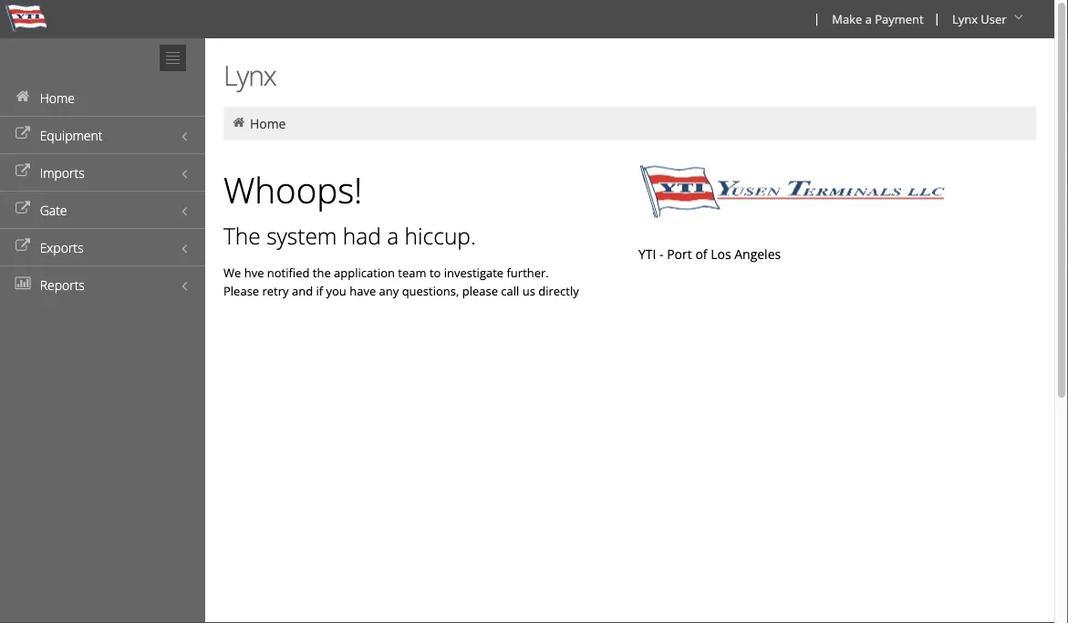 Task type: locate. For each thing, give the bounding box(es) containing it.
1 horizontal spatial home
[[250, 115, 286, 132]]

home link up whoops!
[[250, 115, 286, 132]]

reports
[[40, 276, 85, 293]]

0 vertical spatial external link image
[[14, 127, 32, 140]]

us
[[523, 283, 536, 299]]

0 vertical spatial home
[[40, 89, 75, 106]]

external link image up bar chart image
[[14, 240, 32, 252]]

questions,
[[402, 283, 459, 299]]

a right make
[[866, 10, 873, 27]]

1 external link image from the top
[[14, 127, 32, 140]]

1 horizontal spatial home image
[[231, 116, 247, 129]]

angeles
[[735, 246, 782, 263]]

2 | from the left
[[935, 10, 941, 26]]

1 vertical spatial a
[[387, 221, 399, 251]]

hve
[[244, 264, 264, 281]]

external link image
[[14, 165, 32, 178], [14, 240, 32, 252]]

external link image inside equipment link
[[14, 127, 32, 140]]

lynx user
[[953, 10, 1007, 27]]

external link image inside exports 'link'
[[14, 240, 32, 252]]

2 external link image from the top
[[14, 202, 32, 215]]

1 vertical spatial lynx
[[224, 56, 276, 94]]

1 external link image from the top
[[14, 165, 32, 178]]

a right had
[[387, 221, 399, 251]]

payment
[[876, 10, 925, 27]]

gate link
[[0, 191, 205, 228]]

make a payment
[[833, 10, 925, 27]]

external link image inside imports link
[[14, 165, 32, 178]]

external link image left gate in the left top of the page
[[14, 202, 32, 215]]

1 vertical spatial home image
[[231, 116, 247, 129]]

external link image for equipment
[[14, 127, 32, 140]]

lynx for lynx
[[224, 56, 276, 94]]

yti
[[639, 246, 657, 263]]

have
[[350, 283, 376, 299]]

0 horizontal spatial lynx
[[224, 56, 276, 94]]

imports
[[40, 164, 85, 181]]

home up whoops!
[[250, 115, 286, 132]]

home link
[[0, 79, 205, 116], [250, 115, 286, 132]]

1 horizontal spatial |
[[935, 10, 941, 26]]

home link up equipment
[[0, 79, 205, 116]]

1 horizontal spatial lynx
[[953, 10, 979, 27]]

exports link
[[0, 228, 205, 266]]

2 external link image from the top
[[14, 240, 32, 252]]

external link image
[[14, 127, 32, 140], [14, 202, 32, 215]]

make
[[833, 10, 863, 27]]

the
[[224, 221, 261, 251]]

0 horizontal spatial home image
[[14, 90, 32, 103]]

0 horizontal spatial |
[[814, 10, 821, 26]]

1 vertical spatial external link image
[[14, 240, 32, 252]]

1 horizontal spatial a
[[866, 10, 873, 27]]

home image up whoops!
[[231, 116, 247, 129]]

and
[[292, 283, 313, 299]]

investigate
[[444, 264, 504, 281]]

external link image for imports
[[14, 165, 32, 178]]

home
[[40, 89, 75, 106], [250, 115, 286, 132]]

a
[[866, 10, 873, 27], [387, 221, 399, 251]]

| left make
[[814, 10, 821, 26]]

|
[[814, 10, 821, 26], [935, 10, 941, 26]]

home up equipment
[[40, 89, 75, 106]]

external link image inside gate link
[[14, 202, 32, 215]]

0 horizontal spatial a
[[387, 221, 399, 251]]

we
[[224, 264, 241, 281]]

any
[[379, 283, 399, 299]]

lynx user link
[[945, 0, 1035, 38]]

-
[[660, 246, 664, 263]]

home image
[[14, 90, 32, 103], [231, 116, 247, 129]]

0 vertical spatial external link image
[[14, 165, 32, 178]]

1 vertical spatial external link image
[[14, 202, 32, 215]]

lynx
[[953, 10, 979, 27], [224, 56, 276, 94]]

external link image left equipment
[[14, 127, 32, 140]]

home image up equipment link in the top left of the page
[[14, 90, 32, 103]]

system
[[267, 221, 337, 251]]

the
[[313, 264, 331, 281]]

external link image left imports
[[14, 165, 32, 178]]

0 vertical spatial a
[[866, 10, 873, 27]]

| right payment on the top right
[[935, 10, 941, 26]]

1 vertical spatial home
[[250, 115, 286, 132]]

yti - port of los angeles
[[639, 246, 782, 263]]

retry
[[262, 283, 289, 299]]

0 vertical spatial lynx
[[953, 10, 979, 27]]



Task type: vqa. For each thing, say whether or not it's contained in the screenshot.
home icon
yes



Task type: describe. For each thing, give the bounding box(es) containing it.
reports link
[[0, 266, 205, 303]]

please
[[224, 283, 259, 299]]

0 horizontal spatial home link
[[0, 79, 205, 116]]

make a payment link
[[825, 0, 931, 38]]

had
[[343, 221, 381, 251]]

1 horizontal spatial home link
[[250, 115, 286, 132]]

external link image for exports
[[14, 240, 32, 252]]

call
[[501, 283, 520, 299]]

bar chart image
[[14, 277, 32, 290]]

exports
[[40, 239, 84, 256]]

to
[[430, 264, 441, 281]]

hiccup.
[[405, 221, 476, 251]]

notified
[[267, 264, 310, 281]]

we hve notified the application team to investigate further. please retry and if you have any questions, please call us directly
[[224, 264, 579, 299]]

0 horizontal spatial home
[[40, 89, 75, 106]]

angle down image
[[1011, 10, 1029, 23]]

port
[[668, 246, 693, 263]]

user
[[982, 10, 1007, 27]]

application
[[334, 264, 395, 281]]

team
[[398, 264, 427, 281]]

further.
[[507, 264, 549, 281]]

if
[[316, 283, 323, 299]]

equipment
[[40, 126, 103, 144]]

imports link
[[0, 153, 205, 191]]

external link image for gate
[[14, 202, 32, 215]]

equipment link
[[0, 116, 205, 153]]

you
[[326, 283, 347, 299]]

whoops!
[[224, 166, 363, 214]]

whoops! the system had a hiccup.
[[224, 166, 476, 251]]

1 | from the left
[[814, 10, 821, 26]]

of
[[696, 246, 708, 263]]

lynx for lynx user
[[953, 10, 979, 27]]

gate
[[40, 201, 67, 219]]

please
[[463, 283, 498, 299]]

directly
[[539, 283, 579, 299]]

a inside whoops! the system had a hiccup.
[[387, 221, 399, 251]]

los
[[711, 246, 732, 263]]

0 vertical spatial home image
[[14, 90, 32, 103]]



